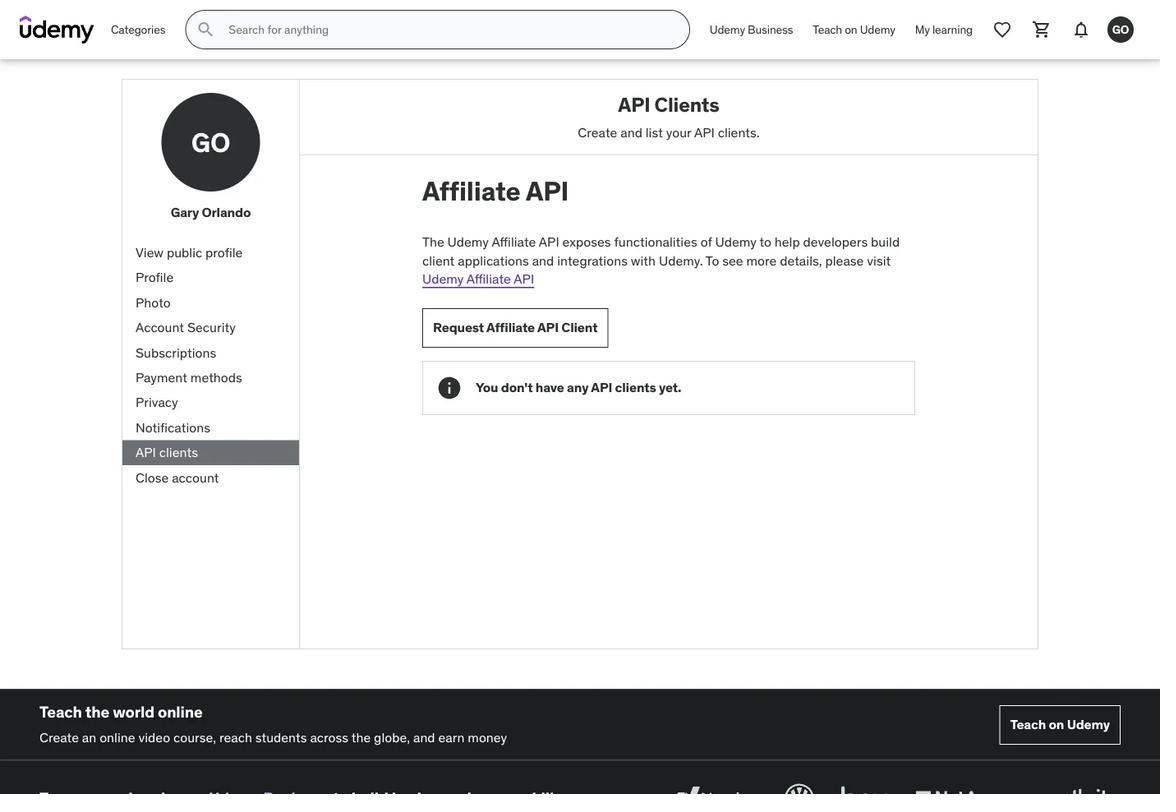 Task type: vqa. For each thing, say whether or not it's contained in the screenshot.
the topmost Teach on Udemy
yes



Task type: describe. For each thing, give the bounding box(es) containing it.
udemy down client at the left top of page
[[423, 270, 464, 287]]

orlando
[[202, 204, 251, 221]]

udemy up 'applications'
[[448, 234, 489, 250]]

across
[[310, 729, 349, 746]]

globe,
[[374, 729, 410, 746]]

nasdaq image
[[668, 781, 762, 794]]

of
[[701, 234, 713, 250]]

wishlist image
[[993, 20, 1013, 39]]

shopping cart with 0 items image
[[1033, 20, 1052, 39]]

affiliate inside button
[[487, 319, 535, 336]]

help
[[775, 234, 801, 250]]

categories button
[[101, 10, 175, 49]]

notifications
[[136, 419, 210, 436]]

teach for the left "teach on udemy" link
[[813, 22, 843, 37]]

my learning link
[[906, 10, 983, 49]]

notifications link
[[123, 415, 299, 440]]

udemy left the business
[[710, 22, 746, 37]]

api down 'applications'
[[514, 270, 535, 287]]

photo link
[[123, 290, 299, 315]]

my learning
[[916, 22, 973, 37]]

and for api
[[532, 252, 554, 269]]

client
[[562, 319, 598, 336]]

box image
[[838, 781, 893, 794]]

udemy.
[[659, 252, 703, 269]]

go link
[[1102, 10, 1141, 49]]

your
[[667, 124, 692, 140]]

to
[[706, 252, 720, 269]]

more
[[747, 252, 777, 269]]

to
[[760, 234, 772, 250]]

clients inside view public profile profile photo account security subscriptions payment methods privacy notifications api clients close account
[[159, 444, 198, 461]]

developers
[[804, 234, 868, 250]]

photo
[[136, 294, 171, 311]]

affiliate api
[[423, 174, 569, 207]]

1 horizontal spatial go
[[1113, 22, 1130, 37]]

api left exposes
[[539, 234, 560, 250]]

teach on udemy for the left "teach on udemy" link
[[813, 22, 896, 37]]

0 vertical spatial on
[[845, 22, 858, 37]]

list
[[646, 124, 663, 140]]

visit
[[868, 252, 892, 269]]

teach on udemy for the rightmost "teach on udemy" link
[[1011, 716, 1111, 733]]

world
[[113, 702, 155, 722]]

api right 'your'
[[695, 124, 715, 140]]

gary orlando
[[171, 204, 251, 221]]

0 horizontal spatial online
[[100, 729, 135, 746]]

students
[[255, 729, 307, 746]]

subscriptions link
[[123, 340, 299, 365]]

security
[[187, 319, 236, 336]]

learning
[[933, 22, 973, 37]]

udemy business
[[710, 22, 794, 37]]

api clients create and list your api clients.
[[578, 92, 760, 140]]

api inside button
[[538, 319, 559, 336]]

close
[[136, 469, 169, 486]]

clients
[[655, 92, 720, 117]]

1 horizontal spatial clients
[[615, 379, 657, 396]]

profile
[[206, 244, 243, 261]]

have
[[536, 379, 565, 396]]

privacy
[[136, 394, 178, 411]]

earn
[[439, 729, 465, 746]]

submit search image
[[196, 20, 216, 39]]

create inside the api clients create and list your api clients.
[[578, 124, 618, 140]]

affiliate up the at top left
[[423, 174, 521, 207]]

teach the world online create an online video course, reach students across the globe, and earn money
[[39, 702, 507, 746]]

course,
[[173, 729, 216, 746]]

Search for anything text field
[[226, 16, 670, 44]]

applications
[[458, 252, 529, 269]]

1 vertical spatial go
[[191, 126, 230, 159]]

details,
[[780, 252, 823, 269]]

any
[[567, 379, 589, 396]]

1 horizontal spatial teach on udemy link
[[1000, 705, 1121, 745]]

methods
[[191, 369, 242, 386]]

create inside "teach the world online create an online video course, reach students across the globe, and earn money"
[[39, 729, 79, 746]]



Task type: locate. For each thing, give the bounding box(es) containing it.
0 vertical spatial and
[[621, 124, 643, 140]]

the up an
[[85, 702, 109, 722]]

business
[[748, 22, 794, 37]]

account security link
[[123, 315, 299, 340]]

exposes
[[563, 234, 611, 250]]

gary
[[171, 204, 199, 221]]

request affiliate api client
[[433, 319, 598, 336]]

privacy link
[[123, 390, 299, 415]]

1 vertical spatial create
[[39, 729, 79, 746]]

0 vertical spatial go
[[1113, 22, 1130, 37]]

video
[[139, 729, 170, 746]]

0 horizontal spatial teach
[[39, 702, 82, 722]]

money
[[468, 729, 507, 746]]

clients left yet.
[[615, 379, 657, 396]]

close account link
[[123, 465, 299, 490]]

teach inside "teach the world online create an online video course, reach students across the globe, and earn money"
[[39, 702, 82, 722]]

go up gary orlando
[[191, 126, 230, 159]]

view public profile link
[[123, 240, 299, 265]]

client
[[423, 252, 455, 269]]

1 horizontal spatial teach on udemy
[[1011, 716, 1111, 733]]

the
[[423, 234, 445, 250]]

0 vertical spatial create
[[578, 124, 618, 140]]

udemy affiliate api link
[[423, 270, 535, 287]]

with
[[631, 252, 656, 269]]

and inside the udemy affiliate api exposes functionalities of udemy to help developers build client applications and integrations with udemy.  to see more details, please visit udemy affiliate api
[[532, 252, 554, 269]]

eventbrite image
[[1027, 781, 1121, 794]]

see
[[723, 252, 744, 269]]

create
[[578, 124, 618, 140], [39, 729, 79, 746]]

0 horizontal spatial teach on udemy
[[813, 22, 896, 37]]

my
[[916, 22, 930, 37]]

and inside "teach the world online create an online video course, reach students across the globe, and earn money"
[[414, 729, 435, 746]]

affiliate right request
[[487, 319, 535, 336]]

1 vertical spatial on
[[1050, 716, 1065, 733]]

functionalities
[[615, 234, 698, 250]]

0 horizontal spatial teach on udemy link
[[804, 10, 906, 49]]

the udemy affiliate api exposes functionalities of udemy to help developers build client applications and integrations with udemy.  to see more details, please visit udemy affiliate api
[[423, 234, 900, 287]]

1 vertical spatial teach on udemy link
[[1000, 705, 1121, 745]]

public
[[167, 244, 202, 261]]

reach
[[219, 729, 252, 746]]

profile
[[136, 269, 174, 286]]

1 horizontal spatial create
[[578, 124, 618, 140]]

create left an
[[39, 729, 79, 746]]

yet.
[[659, 379, 682, 396]]

teach on udemy left my
[[813, 22, 896, 37]]

1 vertical spatial clients
[[159, 444, 198, 461]]

0 vertical spatial online
[[158, 702, 203, 722]]

0 vertical spatial teach on udemy
[[813, 22, 896, 37]]

account
[[136, 319, 184, 336]]

teach left world
[[39, 702, 82, 722]]

0 vertical spatial the
[[85, 702, 109, 722]]

and left earn
[[414, 729, 435, 746]]

teach on udemy link left my
[[804, 10, 906, 49]]

you don't have any api clients yet.
[[476, 379, 682, 396]]

volkswagen image
[[782, 781, 818, 794]]

1 horizontal spatial online
[[158, 702, 203, 722]]

view
[[136, 244, 164, 261]]

1 vertical spatial the
[[352, 729, 371, 746]]

profile link
[[123, 265, 299, 290]]

payment
[[136, 369, 187, 386]]

on up eventbrite image
[[1050, 716, 1065, 733]]

teach right the business
[[813, 22, 843, 37]]

2 horizontal spatial teach
[[1011, 716, 1047, 733]]

teach
[[813, 22, 843, 37], [39, 702, 82, 722], [1011, 716, 1047, 733]]

subscriptions
[[136, 344, 216, 361]]

go
[[1113, 22, 1130, 37], [191, 126, 230, 159]]

udemy image
[[20, 16, 95, 44]]

online
[[158, 702, 203, 722], [100, 729, 135, 746]]

create left list
[[578, 124, 618, 140]]

api
[[619, 92, 651, 117], [695, 124, 715, 140], [526, 174, 569, 207], [539, 234, 560, 250], [514, 270, 535, 287], [538, 319, 559, 336], [591, 379, 613, 396], [136, 444, 156, 461]]

0 horizontal spatial the
[[85, 702, 109, 722]]

api clients link
[[123, 440, 299, 465]]

teach for the rightmost "teach on udemy" link
[[1011, 716, 1047, 733]]

1 horizontal spatial on
[[1050, 716, 1065, 733]]

1 vertical spatial and
[[532, 252, 554, 269]]

0 horizontal spatial go
[[191, 126, 230, 159]]

notifications image
[[1072, 20, 1092, 39]]

go right notifications image
[[1113, 22, 1130, 37]]

2 horizontal spatial and
[[621, 124, 643, 140]]

categories
[[111, 22, 166, 37]]

teach on udemy up eventbrite image
[[1011, 716, 1111, 733]]

an
[[82, 729, 96, 746]]

online up course,
[[158, 702, 203, 722]]

affiliate down 'applications'
[[467, 270, 511, 287]]

on left my
[[845, 22, 858, 37]]

0 vertical spatial clients
[[615, 379, 657, 396]]

1 vertical spatial teach on udemy
[[1011, 716, 1111, 733]]

teach on udemy link up eventbrite image
[[1000, 705, 1121, 745]]

request
[[433, 319, 484, 336]]

2 vertical spatial and
[[414, 729, 435, 746]]

1 vertical spatial online
[[100, 729, 135, 746]]

you
[[476, 379, 499, 396]]

please
[[826, 252, 864, 269]]

0 vertical spatial teach on udemy link
[[804, 10, 906, 49]]

0 horizontal spatial on
[[845, 22, 858, 37]]

1 horizontal spatial teach
[[813, 22, 843, 37]]

and left list
[[621, 124, 643, 140]]

udemy up eventbrite image
[[1068, 716, 1111, 733]]

api up exposes
[[526, 174, 569, 207]]

view public profile profile photo account security subscriptions payment methods privacy notifications api clients close account
[[136, 244, 243, 486]]

udemy business link
[[700, 10, 804, 49]]

clients.
[[718, 124, 760, 140]]

request affiliate api client button
[[423, 308, 609, 348]]

don't
[[501, 379, 533, 396]]

1 horizontal spatial and
[[532, 252, 554, 269]]

integrations
[[558, 252, 628, 269]]

0 horizontal spatial clients
[[159, 444, 198, 461]]

clients down notifications
[[159, 444, 198, 461]]

build
[[872, 234, 900, 250]]

udemy up see
[[716, 234, 757, 250]]

api left client
[[538, 319, 559, 336]]

the
[[85, 702, 109, 722], [352, 729, 371, 746]]

and
[[621, 124, 643, 140], [532, 252, 554, 269], [414, 729, 435, 746]]

api right any
[[591, 379, 613, 396]]

clients
[[615, 379, 657, 396], [159, 444, 198, 461]]

affiliate up 'applications'
[[492, 234, 536, 250]]

0 horizontal spatial and
[[414, 729, 435, 746]]

api up list
[[619, 92, 651, 117]]

udemy
[[710, 22, 746, 37], [861, 22, 896, 37], [448, 234, 489, 250], [716, 234, 757, 250], [423, 270, 464, 287], [1068, 716, 1111, 733]]

udemy left my
[[861, 22, 896, 37]]

affiliate
[[423, 174, 521, 207], [492, 234, 536, 250], [467, 270, 511, 287], [487, 319, 535, 336]]

on
[[845, 22, 858, 37], [1050, 716, 1065, 733]]

teach up eventbrite image
[[1011, 716, 1047, 733]]

account
[[172, 469, 219, 486]]

teach on udemy
[[813, 22, 896, 37], [1011, 716, 1111, 733]]

and for online
[[414, 729, 435, 746]]

api up the close
[[136, 444, 156, 461]]

the left globe,
[[352, 729, 371, 746]]

and inside the api clients create and list your api clients.
[[621, 124, 643, 140]]

0 horizontal spatial create
[[39, 729, 79, 746]]

api inside view public profile profile photo account security subscriptions payment methods privacy notifications api clients close account
[[136, 444, 156, 461]]

online right an
[[100, 729, 135, 746]]

and left integrations
[[532, 252, 554, 269]]

1 horizontal spatial the
[[352, 729, 371, 746]]

payment methods link
[[123, 365, 299, 390]]

netapp image
[[913, 781, 1007, 794]]

teach on udemy link
[[804, 10, 906, 49], [1000, 705, 1121, 745]]



